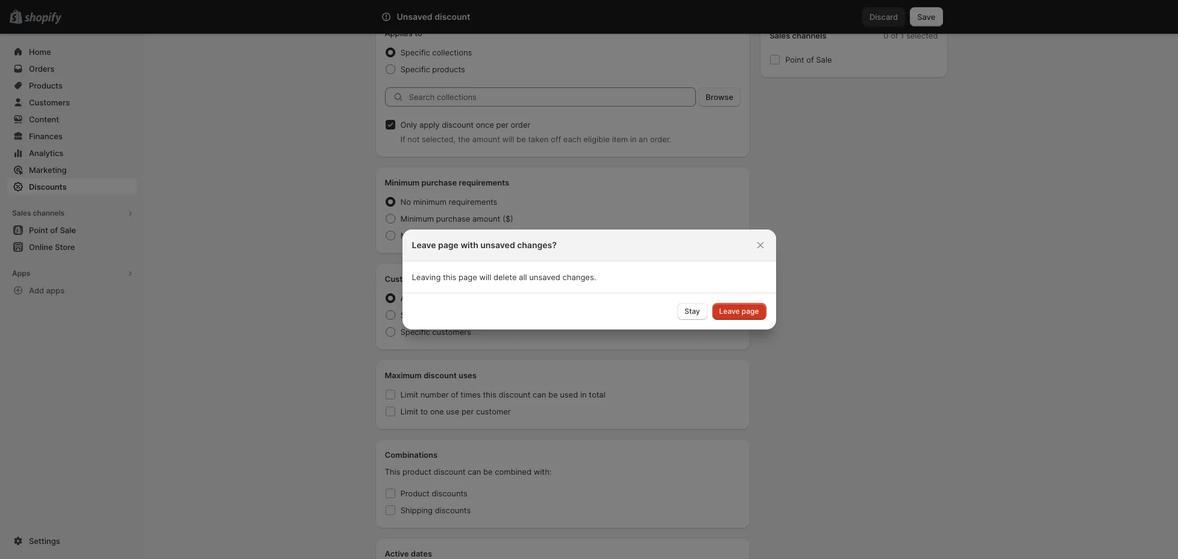 Task type: vqa. For each thing, say whether or not it's contained in the screenshot.
Save
yes



Task type: locate. For each thing, give the bounding box(es) containing it.
0 vertical spatial purchase
[[422, 178, 457, 188]]

customers for all customers
[[412, 294, 451, 303]]

order
[[511, 120, 531, 130]]

1 vertical spatial limit
[[401, 407, 419, 417]]

this right times
[[483, 390, 497, 400]]

1 vertical spatial will
[[480, 273, 492, 282]]

0 vertical spatial limit
[[401, 390, 419, 400]]

to
[[415, 28, 423, 38], [421, 407, 428, 417]]

customer
[[385, 274, 422, 284]]

2 vertical spatial amount
[[473, 214, 501, 224]]

add apps
[[29, 286, 65, 295]]

sales channels inside 'button'
[[12, 209, 65, 218]]

1 vertical spatial page
[[459, 273, 477, 282]]

amount right the fixed
[[471, 3, 500, 13]]

leave left quantity
[[412, 240, 436, 250]]

2 specific from the top
[[401, 65, 430, 74]]

save button
[[911, 7, 943, 27]]

1 horizontal spatial sales channels
[[770, 31, 827, 40]]

total
[[589, 390, 606, 400]]

minimum for minimum quantity of items
[[401, 231, 434, 241]]

be left combined
[[484, 467, 493, 477]]

page left with
[[438, 240, 459, 250]]

0 horizontal spatial be
[[484, 467, 493, 477]]

0 vertical spatial amount
[[471, 3, 500, 13]]

1 horizontal spatial can
[[533, 390, 547, 400]]

0 horizontal spatial will
[[480, 273, 492, 282]]

0 vertical spatial per
[[497, 120, 509, 130]]

specific customers
[[401, 327, 471, 337]]

leave page with unsaved changes? dialog
[[0, 230, 1179, 330]]

1 vertical spatial customer
[[476, 407, 511, 417]]

collections
[[433, 48, 472, 57]]

1 vertical spatial in
[[581, 390, 587, 400]]

channels down "discounts"
[[33, 209, 65, 218]]

to for applies
[[415, 28, 423, 38]]

1 vertical spatial can
[[468, 467, 481, 477]]

of left 1
[[891, 31, 899, 40]]

3 specific from the top
[[401, 311, 430, 320]]

page right eligibility
[[459, 273, 477, 282]]

1 specific from the top
[[401, 48, 430, 57]]

sales channels
[[770, 31, 827, 40], [12, 209, 65, 218]]

1 vertical spatial this
[[483, 390, 497, 400]]

0 horizontal spatial in
[[581, 390, 587, 400]]

apply
[[420, 120, 440, 130]]

page right stay
[[742, 307, 760, 316]]

customers down customer eligibility
[[412, 294, 451, 303]]

1 horizontal spatial in
[[631, 134, 637, 144]]

2 vertical spatial minimum
[[401, 231, 434, 241]]

sales inside 'button'
[[12, 209, 31, 218]]

specific customer segments
[[401, 311, 506, 320]]

0 horizontal spatial this
[[443, 273, 457, 282]]

0 horizontal spatial channels
[[33, 209, 65, 218]]

this product discount can be combined with:
[[385, 467, 552, 477]]

minimum up no
[[385, 178, 420, 188]]

in
[[631, 134, 637, 144], [581, 390, 587, 400]]

1 horizontal spatial unsaved
[[530, 273, 561, 282]]

0 vertical spatial channels
[[793, 31, 827, 40]]

1 vertical spatial discounts
[[435, 506, 471, 516]]

point of sale
[[786, 55, 833, 65]]

minimum down no
[[401, 214, 434, 224]]

leave inside leave page button
[[720, 307, 740, 316]]

leave
[[412, 240, 436, 250], [720, 307, 740, 316]]

0 vertical spatial page
[[438, 240, 459, 250]]

eligibility
[[424, 274, 459, 284]]

per right "once"
[[497, 120, 509, 130]]

customers for specific customers
[[433, 327, 471, 337]]

1 horizontal spatial will
[[503, 134, 515, 144]]

1 vertical spatial unsaved
[[530, 273, 561, 282]]

customer up specific customers
[[433, 311, 467, 320]]

combinations
[[385, 450, 438, 460]]

be down the order
[[517, 134, 526, 144]]

1 horizontal spatial page
[[459, 273, 477, 282]]

taken
[[528, 134, 549, 144]]

1 vertical spatial leave
[[720, 307, 740, 316]]

0 horizontal spatial sales
[[12, 209, 31, 218]]

1 limit from the top
[[401, 390, 419, 400]]

discounts up shipping discounts
[[432, 489, 468, 499]]

items
[[479, 231, 499, 241]]

0 vertical spatial to
[[415, 28, 423, 38]]

all
[[519, 273, 527, 282]]

0 vertical spatial sales
[[770, 31, 791, 40]]

0 vertical spatial be
[[517, 134, 526, 144]]

sales down "discounts"
[[12, 209, 31, 218]]

sales up point
[[770, 31, 791, 40]]

0 vertical spatial in
[[631, 134, 637, 144]]

amount up items
[[473, 214, 501, 224]]

specific collections
[[401, 48, 472, 57]]

apps
[[12, 269, 30, 278]]

minimum purchase requirements
[[385, 178, 510, 188]]

purchase up the minimum
[[422, 178, 457, 188]]

customers
[[412, 294, 451, 303], [433, 327, 471, 337]]

customers down specific customer segments
[[433, 327, 471, 337]]

leave for leave page
[[720, 307, 740, 316]]

an
[[639, 134, 648, 144]]

1 vertical spatial be
[[549, 390, 558, 400]]

with:
[[534, 467, 552, 477]]

0 horizontal spatial page
[[438, 240, 459, 250]]

sales channels up point
[[770, 31, 827, 40]]

1 vertical spatial minimum
[[401, 214, 434, 224]]

0 horizontal spatial sales channels
[[12, 209, 65, 218]]

will left delete
[[480, 273, 492, 282]]

0 vertical spatial sales channels
[[770, 31, 827, 40]]

1 vertical spatial to
[[421, 407, 428, 417]]

1 vertical spatial sales channels
[[12, 209, 65, 218]]

0 vertical spatial requirements
[[459, 178, 510, 188]]

to left one
[[421, 407, 428, 417]]

of
[[891, 31, 899, 40], [807, 55, 814, 65], [469, 231, 476, 241], [451, 390, 459, 400]]

add apps button
[[7, 282, 137, 299]]

4 specific from the top
[[401, 327, 430, 337]]

customer down limit number of times this discount can be used in total
[[476, 407, 511, 417]]

sales channels down "discounts"
[[12, 209, 65, 218]]

specific for specific customers
[[401, 327, 430, 337]]

discounts down product discounts
[[435, 506, 471, 516]]

2 vertical spatial page
[[742, 307, 760, 316]]

0 vertical spatial leave
[[412, 240, 436, 250]]

minimum for minimum purchase amount ($)
[[401, 214, 434, 224]]

2 horizontal spatial page
[[742, 307, 760, 316]]

channels
[[793, 31, 827, 40], [33, 209, 65, 218]]

0 vertical spatial will
[[503, 134, 515, 144]]

specific
[[401, 48, 430, 57], [401, 65, 430, 74], [401, 311, 430, 320], [401, 327, 430, 337]]

1 horizontal spatial leave
[[720, 307, 740, 316]]

unsaved right the all
[[530, 273, 561, 282]]

discount
[[435, 11, 471, 22], [442, 120, 474, 130], [424, 371, 457, 381], [499, 390, 531, 400], [434, 467, 466, 477]]

0 horizontal spatial per
[[462, 407, 474, 417]]

can
[[533, 390, 547, 400], [468, 467, 481, 477]]

unsaved
[[481, 240, 515, 250], [530, 273, 561, 282]]

0 vertical spatial this
[[443, 273, 457, 282]]

in left total
[[581, 390, 587, 400]]

to down unsaved on the top left of page
[[415, 28, 423, 38]]

1 vertical spatial per
[[462, 407, 474, 417]]

0 vertical spatial discounts
[[432, 489, 468, 499]]

be left used
[[549, 390, 558, 400]]

1 vertical spatial customers
[[433, 327, 471, 337]]

0 of 1 selected
[[884, 31, 939, 40]]

requirements
[[459, 178, 510, 188], [449, 197, 498, 207]]

with
[[461, 240, 479, 250]]

apps button
[[7, 265, 137, 282]]

page inside button
[[742, 307, 760, 316]]

requirements for no minimum requirements
[[449, 197, 498, 207]]

0 horizontal spatial leave
[[412, 240, 436, 250]]

leave right stay
[[720, 307, 740, 316]]

off
[[551, 134, 562, 144]]

this inside leave page with unsaved changes? dialog
[[443, 273, 457, 282]]

active
[[385, 549, 409, 559]]

leaving this page will delete all unsaved changes.
[[412, 273, 597, 282]]

1 vertical spatial channels
[[33, 209, 65, 218]]

minimum left quantity
[[401, 231, 434, 241]]

this right leaving at the left
[[443, 273, 457, 282]]

all customers
[[401, 294, 451, 303]]

0 horizontal spatial can
[[468, 467, 481, 477]]

can left combined
[[468, 467, 481, 477]]

2 vertical spatial be
[[484, 467, 493, 477]]

browse
[[706, 92, 734, 102]]

apps
[[46, 286, 65, 295]]

home link
[[7, 43, 137, 60]]

be
[[517, 134, 526, 144], [549, 390, 558, 400], [484, 467, 493, 477]]

specific for specific customer segments
[[401, 311, 430, 320]]

can left used
[[533, 390, 547, 400]]

search button
[[415, 7, 764, 27]]

will down the order
[[503, 134, 515, 144]]

page
[[438, 240, 459, 250], [459, 273, 477, 282], [742, 307, 760, 316]]

segments
[[470, 311, 506, 320]]

selected
[[907, 31, 939, 40]]

limit down maximum
[[401, 390, 419, 400]]

stay button
[[678, 303, 708, 320]]

sales
[[770, 31, 791, 40], [12, 209, 31, 218]]

1 horizontal spatial sales
[[770, 31, 791, 40]]

this
[[443, 273, 457, 282], [483, 390, 497, 400]]

0 vertical spatial customers
[[412, 294, 451, 303]]

1 vertical spatial sales
[[12, 209, 31, 218]]

0 vertical spatial unsaved
[[481, 240, 515, 250]]

limit for limit number of times this discount can be used in total
[[401, 390, 419, 400]]

purchase for requirements
[[422, 178, 457, 188]]

discard button
[[863, 7, 906, 27]]

1 horizontal spatial be
[[517, 134, 526, 144]]

in left "an"
[[631, 134, 637, 144]]

1 vertical spatial purchase
[[436, 214, 471, 224]]

requirements up no minimum requirements at the left of the page
[[459, 178, 510, 188]]

one
[[430, 407, 444, 417]]

requirements up minimum purchase amount ($)
[[449, 197, 498, 207]]

1 horizontal spatial customer
[[476, 407, 511, 417]]

per right use
[[462, 407, 474, 417]]

limit left one
[[401, 407, 419, 417]]

0 vertical spatial minimum
[[385, 178, 420, 188]]

per for use
[[462, 407, 474, 417]]

2 limit from the top
[[401, 407, 419, 417]]

amount down "once"
[[473, 134, 500, 144]]

active dates
[[385, 549, 432, 559]]

per
[[497, 120, 509, 130], [462, 407, 474, 417]]

1 horizontal spatial per
[[497, 120, 509, 130]]

channels up point of sale
[[793, 31, 827, 40]]

1 vertical spatial requirements
[[449, 197, 498, 207]]

delete
[[494, 273, 517, 282]]

shipping
[[401, 506, 433, 516]]

purchase up quantity
[[436, 214, 471, 224]]

add
[[29, 286, 44, 295]]

limit
[[401, 390, 419, 400], [401, 407, 419, 417]]

0 vertical spatial customer
[[433, 311, 467, 320]]

leave page
[[720, 307, 760, 316]]

unsaved down ($)
[[481, 240, 515, 250]]

1 horizontal spatial this
[[483, 390, 497, 400]]

to for limit
[[421, 407, 428, 417]]

discounts
[[432, 489, 468, 499], [435, 506, 471, 516]]



Task type: describe. For each thing, give the bounding box(es) containing it.
browse button
[[699, 87, 741, 107]]

applies to
[[385, 28, 423, 38]]

specific products
[[401, 65, 465, 74]]

sale
[[817, 55, 833, 65]]

search
[[434, 12, 460, 22]]

minimum quantity of items
[[401, 231, 499, 241]]

unsaved discount
[[397, 11, 471, 22]]

unsaved
[[397, 11, 433, 22]]

order.
[[650, 134, 672, 144]]

sales channels button
[[7, 205, 137, 222]]

save
[[918, 12, 936, 22]]

use
[[446, 407, 460, 417]]

minimum for minimum purchase requirements
[[385, 178, 420, 188]]

0
[[884, 31, 889, 40]]

1
[[901, 31, 905, 40]]

specific for specific collections
[[401, 48, 430, 57]]

product discounts
[[401, 489, 468, 499]]

changes?
[[518, 240, 557, 250]]

no
[[401, 197, 411, 207]]

page for leave page with unsaved changes?
[[438, 240, 459, 250]]

quantity
[[436, 231, 467, 241]]

the
[[458, 134, 470, 144]]

fixed
[[449, 3, 469, 13]]

discounts
[[29, 182, 67, 192]]

purchase for amount
[[436, 214, 471, 224]]

selected,
[[422, 134, 456, 144]]

products
[[433, 65, 465, 74]]

product
[[401, 489, 430, 499]]

page for leave page
[[742, 307, 760, 316]]

leave for leave page with unsaved changes?
[[412, 240, 436, 250]]

0 horizontal spatial customer
[[433, 311, 467, 320]]

not
[[408, 134, 420, 144]]

combined
[[495, 467, 532, 477]]

discounts for shipping discounts
[[435, 506, 471, 516]]

percentage
[[392, 3, 435, 13]]

if
[[401, 134, 406, 144]]

if not selected, the amount will be taken off each eligible item in an order.
[[401, 134, 672, 144]]

leave page with unsaved changes?
[[412, 240, 557, 250]]

discounts link
[[7, 178, 137, 195]]

shipping discounts
[[401, 506, 471, 516]]

minimum purchase amount ($)
[[401, 214, 514, 224]]

shopify image
[[24, 12, 62, 25]]

limit to one use per customer
[[401, 407, 511, 417]]

changes.
[[563, 273, 597, 282]]

leaving
[[412, 273, 441, 282]]

minimum
[[413, 197, 447, 207]]

product
[[403, 467, 432, 477]]

discounts for product discounts
[[432, 489, 468, 499]]

specific for specific products
[[401, 65, 430, 74]]

maximum discount uses
[[385, 371, 477, 381]]

leave page button
[[713, 303, 767, 320]]

uses
[[459, 371, 477, 381]]

fixed amount button
[[442, 0, 507, 17]]

used
[[560, 390, 578, 400]]

maximum
[[385, 371, 422, 381]]

1 vertical spatial amount
[[473, 134, 500, 144]]

only
[[401, 120, 417, 130]]

($)
[[503, 214, 514, 224]]

of left sale
[[807, 55, 814, 65]]

of left items
[[469, 231, 476, 241]]

settings link
[[7, 533, 137, 550]]

of left times
[[451, 390, 459, 400]]

dates
[[411, 549, 432, 559]]

applies
[[385, 28, 413, 38]]

each
[[564, 134, 582, 144]]

percentage button
[[385, 0, 443, 17]]

home
[[29, 47, 51, 57]]

0 vertical spatial can
[[533, 390, 547, 400]]

will inside leave page with unsaved changes? dialog
[[480, 273, 492, 282]]

this
[[385, 467, 401, 477]]

requirements for minimum purchase requirements
[[459, 178, 510, 188]]

2 horizontal spatial be
[[549, 390, 558, 400]]

amount inside button
[[471, 3, 500, 13]]

channels inside 'button'
[[33, 209, 65, 218]]

only apply discount once per order
[[401, 120, 531, 130]]

limit for limit to one use per customer
[[401, 407, 419, 417]]

point
[[786, 55, 805, 65]]

per for once
[[497, 120, 509, 130]]

0 horizontal spatial unsaved
[[481, 240, 515, 250]]

stay
[[685, 307, 700, 316]]

limit number of times this discount can be used in total
[[401, 390, 606, 400]]

once
[[476, 120, 494, 130]]

fixed amount
[[449, 3, 500, 13]]

no minimum requirements
[[401, 197, 498, 207]]

1 horizontal spatial channels
[[793, 31, 827, 40]]

times
[[461, 390, 481, 400]]

discard
[[870, 12, 899, 22]]



